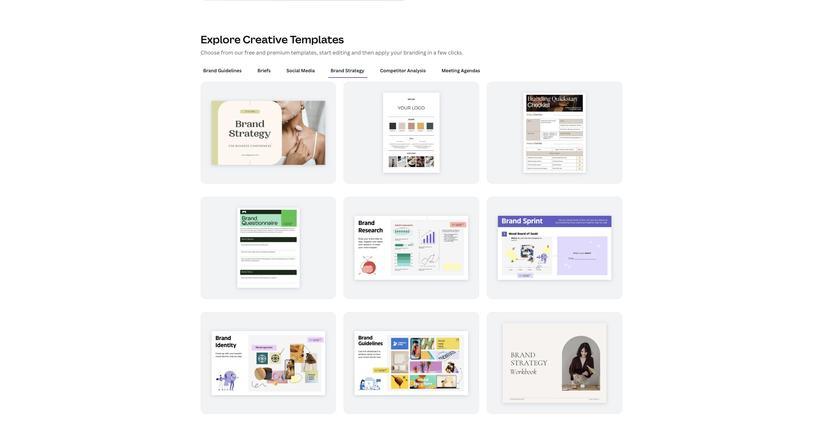 Task type: vqa. For each thing, say whether or not it's contained in the screenshot.
explore
yes



Task type: locate. For each thing, give the bounding box(es) containing it.
social media button
[[284, 65, 318, 77]]

2 brand from the left
[[331, 67, 344, 74]]

media
[[301, 67, 315, 74]]

brand left strategy
[[331, 67, 344, 74]]

brand inside button
[[331, 67, 344, 74]]

and
[[256, 49, 266, 56], [352, 49, 361, 56]]

premium
[[267, 49, 290, 56]]

strategy
[[345, 67, 364, 74]]

meeting
[[442, 67, 460, 74]]

brand sprint planning whiteboard in purple grey modern professional style image
[[498, 216, 612, 280]]

and left "then" on the left top of the page
[[352, 49, 361, 56]]

our
[[235, 49, 243, 56]]

brand
[[203, 67, 217, 74], [331, 67, 344, 74]]

creative
[[243, 32, 288, 46]]

0 horizontal spatial brand
[[203, 67, 217, 74]]

brand identity brainstorm whiteboard in purple grey modern professional style image
[[212, 331, 325, 395]]

branding board mood board template image
[[383, 93, 440, 173]]

0 horizontal spatial and
[[256, 49, 266, 56]]

branding quickstart checklist professional doc in dark brown black and white beige photocentric style image
[[524, 93, 586, 173]]

brand guidelines button
[[201, 65, 244, 77]]

editing
[[333, 49, 350, 56]]

explore
[[201, 32, 241, 46]]

1 and from the left
[[256, 49, 266, 56]]

in
[[428, 49, 432, 56]]

2 and from the left
[[352, 49, 361, 56]]

1 horizontal spatial brand
[[331, 67, 344, 74]]

brand for brand strategy
[[331, 67, 344, 74]]

brand down choose
[[203, 67, 217, 74]]

meeting agendas
[[442, 67, 480, 74]]

your
[[391, 49, 402, 56]]

1 horizontal spatial and
[[352, 49, 361, 56]]

and right free on the left of the page
[[256, 49, 266, 56]]

brand inside 'button'
[[203, 67, 217, 74]]

competitor analysis
[[380, 67, 426, 74]]

brand questionnaire professional doc in dark green black and white bold modern style image
[[237, 208, 299, 288]]

free
[[245, 49, 255, 56]]

1 brand from the left
[[203, 67, 217, 74]]

briefs
[[258, 67, 271, 74]]



Task type: describe. For each thing, give the bounding box(es) containing it.
then
[[362, 49, 374, 56]]

competitor analysis button
[[378, 65, 429, 77]]

apply
[[375, 49, 390, 56]]

agendas
[[461, 67, 480, 74]]

clicks.
[[448, 49, 463, 56]]

choose
[[201, 49, 220, 56]]

start
[[319, 49, 331, 56]]

brand templates (1) image
[[201, 0, 408, 1]]

meeting agendas button
[[439, 65, 483, 77]]

brand strategy
[[331, 67, 364, 74]]

brand strategy workbook image
[[503, 323, 607, 403]]

templates,
[[291, 49, 318, 56]]

brand research planning whiteboard in red grey modern professional style image
[[355, 216, 469, 280]]

brand guidelines and brand kit team whiteboard in blue grey modern professional style image
[[355, 331, 469, 395]]

explore creative templates choose from our free and premium templates, start editing and then apply your branding in a few clicks.
[[201, 32, 463, 56]]

a
[[434, 49, 437, 56]]

competitor
[[380, 67, 406, 74]]

few
[[438, 49, 447, 56]]

social media
[[287, 67, 315, 74]]

green organic shapes brand strategy presentation image
[[212, 101, 325, 165]]

from
[[221, 49, 233, 56]]

briefs button
[[255, 65, 273, 77]]

branding
[[404, 49, 426, 56]]

templates
[[290, 32, 344, 46]]

social
[[287, 67, 300, 74]]

brand guidelines
[[203, 67, 242, 74]]

analysis
[[407, 67, 426, 74]]

brand strategy button
[[328, 65, 367, 77]]

brand for brand guidelines
[[203, 67, 217, 74]]

guidelines
[[218, 67, 242, 74]]



